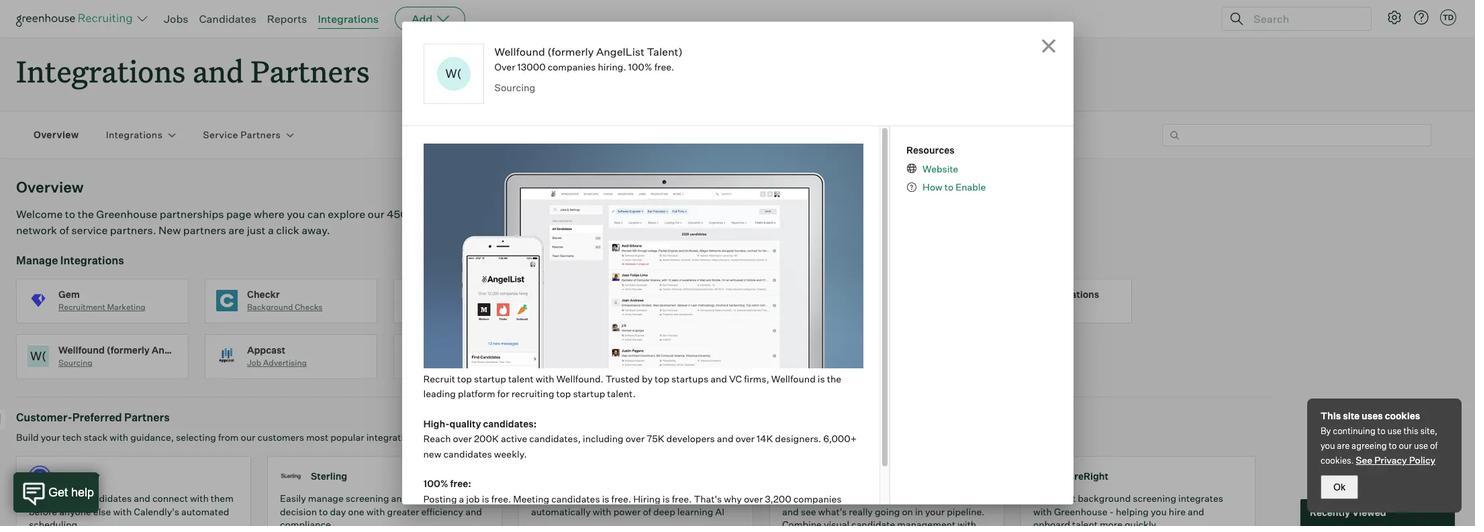 Task type: vqa. For each thing, say whether or not it's contained in the screenshot.


Task type: describe. For each thing, give the bounding box(es) containing it.
(formerly for wellfound (formerly angellist talent) over 13000 companies hiring. 100% free.
[[548, 45, 594, 58]]

hireright for hireright background screening integrates with greenhouse - helping you hire and onboard talent more quickly.
[[1034, 493, 1076, 505]]

talent inside hireright background screening integrates with greenhouse - helping you hire and onboard talent more quickly.
[[1073, 519, 1098, 527]]

integrations for the rightmost integrations link
[[318, 12, 379, 26]]

candidate
[[852, 519, 896, 527]]

why
[[724, 494, 742, 505]]

cookies.
[[1321, 455, 1355, 466]]

hiring
[[634, 494, 661, 505]]

100% inside the 100% free: posting a job is free. meeting candidates is free. hiring is free. that's why over 3,200 companies have hired candidates from wellfound.
[[424, 478, 449, 490]]

2 horizontal spatial your
[[926, 506, 945, 518]]

integrations and partners
[[16, 51, 370, 91]]

1 vertical spatial w(
[[30, 349, 46, 364]]

hiring.
[[598, 61, 627, 73]]

talentwall by crosschq
[[814, 471, 921, 483]]

this
[[1321, 410, 1342, 422]]

trusted
[[606, 373, 640, 385]]

checks
[[295, 302, 323, 312]]

free. up power
[[612, 494, 632, 505]]

enable
[[956, 181, 986, 193]]

helping
[[1116, 506, 1149, 518]]

service partners link
[[203, 129, 281, 142]]

source, screen, and rank candidates automatically with power of deep learning ai link
[[519, 457, 770, 527]]

where
[[254, 208, 285, 221]]

free:
[[450, 478, 471, 490]]

Search text field
[[1251, 9, 1360, 29]]

and inside recruit top startup talent with wellfound. trusted by top startups and vc firms, wellfound is the leading platform for recruiting top startup talent.
[[711, 373, 727, 385]]

away.
[[302, 224, 330, 237]]

with right else
[[113, 506, 132, 518]]

by inside recruit top startup talent with wellfound. trusted by top startups and vc firms, wellfound is the leading platform for recruiting top startup talent.
[[642, 373, 653, 385]]

to up privacy
[[1390, 441, 1398, 451]]

free. up learning
[[672, 494, 692, 505]]

startups
[[672, 373, 709, 385]]

source,
[[531, 493, 565, 505]]

cookies
[[1386, 410, 1421, 422]]

integrations for left integrations link
[[106, 129, 163, 141]]

candidates,
[[530, 433, 581, 445]]

source, screen, and rank candidates automatically with power of deep learning ai
[[531, 493, 725, 518]]

most
[[306, 432, 329, 443]]

candidates up automatically
[[552, 494, 600, 505]]

candidates inside impress top candidates and connect with them before anyone else with calendly's automated scheduling.
[[83, 493, 132, 505]]

data
[[898, 493, 919, 505]]

angellist for wellfound (formerly angellist talent) sourcing
[[152, 344, 196, 356]]

see privacy policy
[[1357, 455, 1436, 466]]

calendar
[[470, 344, 512, 356]]

background
[[247, 302, 293, 312]]

posting
[[424, 494, 457, 505]]

top left startups on the bottom left
[[655, 373, 670, 385]]

0 vertical spatial from
[[218, 432, 239, 443]]

0 horizontal spatial use
[[1388, 426, 1402, 437]]

calendly
[[60, 471, 100, 483]]

see
[[1357, 455, 1373, 466]]

integrations.
[[367, 432, 423, 443]]

2 horizontal spatial sourcing
[[495, 82, 536, 94]]

build your tech stack with guidance, selecting from our customers most popular integrations.
[[16, 432, 423, 443]]

preferred
[[72, 411, 122, 425]]

hireright for hireright
[[1065, 471, 1109, 483]]

job
[[247, 358, 261, 368]]

companies inside the 100% free: posting a job is free. meeting candidates is free. hiring is free. that's why over 3,200 companies have hired candidates from wellfound.
[[794, 494, 842, 505]]

0 vertical spatial partners
[[475, 208, 518, 221]]

top down scheduling
[[457, 373, 472, 385]]

popular
[[331, 432, 365, 443]]

1 vertical spatial by
[[864, 471, 875, 483]]

greater
[[387, 506, 420, 518]]

partners for customer-preferred partners
[[124, 411, 170, 425]]

service
[[71, 224, 108, 237]]

free. right job
[[491, 494, 511, 505]]

impress
[[29, 493, 64, 505]]

1 horizontal spatial integrations link
[[318, 12, 379, 26]]

developers
[[667, 433, 715, 445]]

continuing
[[1334, 426, 1376, 437]]

zoom
[[814, 289, 840, 300]]

of inside welcome to the greenhouse partnerships page where you can explore our 450+ integration partners and our network of service partners. new partners are just a click away.
[[59, 224, 69, 237]]

job
[[466, 494, 480, 505]]

100% free: posting a job is free. meeting candidates is free. hiring is free. that's why over 3,200 companies have hired candidates from wellfound.
[[424, 478, 842, 520]]

you inside hireright background screening integrates with greenhouse - helping you hire and onboard talent more quickly.
[[1151, 506, 1167, 518]]

sourcing inside 'hireflow sourcing'
[[436, 302, 470, 312]]

talent.
[[608, 388, 636, 400]]

welcome
[[16, 208, 63, 221]]

before
[[29, 506, 57, 518]]

automatically
[[531, 506, 591, 518]]

overview link
[[34, 129, 79, 142]]

sourcing inside wellfound (formerly angellist talent) sourcing
[[58, 358, 93, 368]]

1 vertical spatial overview
[[16, 178, 84, 196]]

them
[[211, 493, 234, 505]]

and inside impress top candidates and connect with them before anyone else with calendly's automated scheduling.
[[134, 493, 150, 505]]

candidates link
[[199, 12, 256, 26]]

reports
[[267, 12, 307, 26]]

gem recruitment marketing
[[58, 289, 146, 312]]

website
[[923, 163, 959, 174]]

a inside welcome to the greenhouse partnerships page where you can explore our 450+ integration partners and our network of service partners. new partners are just a click away.
[[268, 224, 274, 237]]

is right job
[[482, 494, 489, 505]]

service
[[203, 129, 238, 141]]

is inside recruit top startup talent with wellfound. trusted by top startups and vc firms, wellfound is the leading platform for recruiting top startup talent.
[[818, 373, 825, 385]]

over inside the 100% free: posting a job is free. meeting candidates is free. hiring is free. that's why over 3,200 companies have hired candidates from wellfound.
[[744, 494, 763, 505]]

candidates down job
[[471, 509, 520, 520]]

greenhouse inside welcome to the greenhouse partnerships page where you can explore our 450+ integration partners and our network of service partners. new partners are just a click away.
[[96, 208, 157, 221]]

td
[[1444, 13, 1454, 22]]

recently
[[1311, 507, 1351, 519]]

talent) for wellfound (formerly angellist talent) sourcing
[[198, 344, 231, 356]]

integration
[[417, 208, 473, 221]]

and inside source, screen, and rank candidates automatically with power of deep learning ai
[[602, 493, 619, 505]]

wellfound inside recruit top startup talent with wellfound. trusted by top startups and vc firms, wellfound is the leading platform for recruiting top startup talent.
[[772, 373, 816, 385]]

candidates:
[[483, 418, 537, 430]]

with up automated at the bottom left of page
[[190, 493, 209, 505]]

checkr
[[247, 289, 280, 300]]

and inside welcome to the greenhouse partnerships page where you can explore our 450+ integration partners and our network of service partners. new partners are just a click away.
[[520, 208, 539, 221]]

rippling hris
[[625, 289, 663, 312]]

visual
[[824, 519, 850, 527]]

deep
[[654, 506, 676, 518]]

companies inside wellfound (formerly angellist talent) over 13000 companies hiring. 100% free.
[[548, 61, 596, 73]]

free. inside wellfound (formerly angellist talent) over 13000 companies hiring. 100% free.
[[655, 61, 675, 73]]

explore
[[328, 208, 366, 221]]

zoom video interviewing
[[814, 289, 884, 312]]

to down uses
[[1378, 426, 1386, 437]]

leading
[[424, 388, 456, 400]]

1 vertical spatial partners
[[241, 129, 281, 141]]

-
[[1110, 506, 1114, 518]]

efficiency
[[422, 506, 464, 518]]

450+
[[387, 208, 415, 221]]

is up deep
[[663, 494, 670, 505]]

going
[[875, 506, 900, 518]]

designers.
[[775, 433, 822, 445]]

sterling
[[311, 471, 347, 483]]

viewed
[[1353, 507, 1387, 519]]

unleash your greenhouse data with talentwall and see what's really going on in your pipeline. combine visual candidate management wi
[[783, 493, 988, 527]]

high-quality candidates: reach over 200k active candidates, including over 75k developers and over 14k designers. 6,000+ new candidates weekly.
[[424, 418, 857, 460]]

in
[[916, 506, 924, 518]]

recruitment
[[58, 302, 105, 312]]

wellfound. inside the 100% free: posting a job is free. meeting candidates is free. hiring is free. that's why over 3,200 companies have hired candidates from wellfound.
[[544, 509, 592, 520]]

else
[[93, 506, 111, 518]]

0 horizontal spatial startup
[[474, 373, 506, 385]]

are inside "by continuing to use this site, you are agreeing to our use of cookies."
[[1338, 441, 1350, 451]]

and inside high-quality candidates: reach over 200k active candidates, including over 75k developers and over 14k designers. 6,000+ new candidates weekly.
[[717, 433, 734, 445]]

rank
[[621, 493, 640, 505]]



Task type: locate. For each thing, give the bounding box(es) containing it.
0 vertical spatial angellist
[[596, 45, 645, 58]]

integrations
[[1044, 289, 1100, 300]]

startup left talent.
[[573, 388, 605, 400]]

this site uses cookies
[[1321, 410, 1421, 422]]

0 vertical spatial use
[[1388, 426, 1402, 437]]

from down free:
[[463, 493, 483, 505]]

over right 'why'
[[744, 494, 763, 505]]

candidates up else
[[83, 493, 132, 505]]

2 horizontal spatial wellfound
[[772, 373, 816, 385]]

stack
[[84, 432, 108, 443]]

with right the "one"
[[367, 506, 385, 518]]

2 vertical spatial of
[[643, 506, 652, 518]]

wellfound
[[495, 45, 545, 58], [58, 344, 105, 356], [772, 373, 816, 385]]

1 vertical spatial talent
[[1073, 519, 1098, 527]]

0 vertical spatial a
[[268, 224, 274, 237]]

your for talentwall
[[821, 493, 840, 505]]

recruit top startup talent with wellfound. trusted by top startups and vc firms, wellfound is the leading platform for recruiting top startup talent.
[[424, 373, 842, 400]]

0 horizontal spatial of
[[59, 224, 69, 237]]

greenhouse inside unleash your greenhouse data with talentwall and see what's really going on in your pipeline. combine visual candidate management wi
[[842, 493, 896, 505]]

0 horizontal spatial a
[[268, 224, 274, 237]]

a
[[268, 224, 274, 237], [459, 494, 464, 505]]

0 vertical spatial startup
[[474, 373, 506, 385]]

are down page at the top of the page
[[229, 224, 245, 237]]

a left job
[[459, 494, 464, 505]]

0 horizontal spatial wellfound
[[58, 344, 105, 356]]

0 vertical spatial 100%
[[629, 61, 653, 73]]

greenhouse up partners.
[[96, 208, 157, 221]]

1 vertical spatial 100%
[[424, 478, 449, 490]]

0 horizontal spatial from
[[218, 432, 239, 443]]

0 vertical spatial partners
[[251, 51, 370, 91]]

our inside "by continuing to use this site, you are agreeing to our use of cookies."
[[1400, 441, 1413, 451]]

0 horizontal spatial talentwall
[[814, 471, 862, 483]]

1 vertical spatial of
[[1431, 441, 1438, 451]]

with down screen,
[[593, 506, 612, 518]]

0 vertical spatial talent
[[508, 373, 534, 385]]

startup up for
[[474, 373, 506, 385]]

1 vertical spatial sourcing
[[436, 302, 470, 312]]

(formerly inside wellfound (formerly angellist talent) over 13000 companies hiring. 100% free.
[[548, 45, 594, 58]]

hire
[[1169, 506, 1186, 518]]

your up management
[[926, 506, 945, 518]]

0 vertical spatial (formerly
[[548, 45, 594, 58]]

0 vertical spatial hireright
[[1065, 471, 1109, 483]]

jobs link
[[164, 12, 188, 26]]

0 vertical spatial w(
[[446, 66, 462, 81]]

0 horizontal spatial companies
[[548, 61, 596, 73]]

td button
[[1441, 9, 1457, 26]]

None text field
[[1164, 124, 1432, 146]]

2 horizontal spatial of
[[1431, 441, 1438, 451]]

of inside "by continuing to use this site, you are agreeing to our use of cookies."
[[1431, 441, 1438, 451]]

with inside unleash your greenhouse data with talentwall and see what's really going on in your pipeline. combine visual candidate management wi
[[921, 493, 939, 505]]

talent up the recruiting
[[508, 373, 534, 385]]

to up service
[[65, 208, 75, 221]]

1 horizontal spatial a
[[459, 494, 464, 505]]

100% inside wellfound (formerly angellist talent) over 13000 companies hiring. 100% free.
[[629, 61, 653, 73]]

0 vertical spatial you
[[287, 208, 305, 221]]

sourcing down "recruitment" on the bottom
[[58, 358, 93, 368]]

from down meeting
[[522, 509, 542, 520]]

with up onboard
[[1034, 506, 1053, 518]]

unleash
[[783, 493, 819, 505]]

background
[[1078, 493, 1131, 505]]

0 vertical spatial are
[[229, 224, 245, 237]]

0 horizontal spatial w(
[[30, 349, 46, 364]]

wellfound (formerly angellist talent) banner image image
[[424, 144, 864, 369]]

to down manage at the bottom of the page
[[319, 506, 328, 518]]

1 horizontal spatial talent
[[1073, 519, 1098, 527]]

0 horizontal spatial 100%
[[424, 478, 449, 490]]

vc
[[729, 373, 742, 385]]

1 horizontal spatial use
[[1415, 441, 1429, 451]]

13000
[[518, 61, 546, 73]]

1 horizontal spatial greenhouse
[[842, 493, 896, 505]]

talent) inside wellfound (formerly angellist talent) sourcing
[[198, 344, 231, 356]]

partnerships
[[160, 208, 224, 221]]

1 horizontal spatial talent)
[[647, 45, 683, 58]]

combine
[[783, 519, 822, 527]]

angellist for wellfound (formerly angellist talent) over 13000 companies hiring. 100% free.
[[596, 45, 645, 58]]

screening inside hireright background screening integrates with greenhouse - helping you hire and onboard talent more quickly.
[[1133, 493, 1177, 505]]

1 horizontal spatial 100%
[[629, 61, 653, 73]]

wellfound up '13000'
[[495, 45, 545, 58]]

1 horizontal spatial talentwall
[[941, 493, 988, 505]]

a inside the 100% free: posting a job is free. meeting candidates is free. hiring is free. that's why over 3,200 companies have hired candidates from wellfound.
[[459, 494, 464, 505]]

from right selecting
[[218, 432, 239, 443]]

over left 75k
[[626, 433, 645, 445]]

from inside easily manage screening and onboarding from decision to day one with greater efficiency and compliance.
[[463, 493, 483, 505]]

with
[[536, 373, 555, 385], [110, 432, 128, 443], [190, 493, 209, 505], [921, 493, 939, 505], [113, 506, 132, 518], [367, 506, 385, 518], [593, 506, 612, 518], [1034, 506, 1053, 518]]

our
[[368, 208, 385, 221], [541, 208, 558, 221], [241, 432, 256, 443], [1400, 441, 1413, 451]]

partners down reports link at the left of page
[[251, 51, 370, 91]]

with inside hireright background screening integrates with greenhouse - helping you hire and onboard talent more quickly.
[[1034, 506, 1053, 518]]

0 horizontal spatial angellist
[[152, 344, 196, 356]]

greenhouse recruiting image
[[16, 11, 137, 27]]

1 vertical spatial companies
[[794, 494, 842, 505]]

partners
[[251, 51, 370, 91], [241, 129, 281, 141], [124, 411, 170, 425]]

recruiting
[[512, 388, 555, 400]]

over left the 14k
[[736, 433, 755, 445]]

0 vertical spatial integrations link
[[318, 12, 379, 26]]

including
[[583, 433, 624, 445]]

screening up the "one"
[[346, 493, 389, 505]]

candidates inside source, screen, and rank candidates automatically with power of deep learning ai
[[642, 493, 691, 505]]

with right stack
[[110, 432, 128, 443]]

0 horizontal spatial the
[[78, 208, 94, 221]]

uses
[[1362, 410, 1384, 422]]

see
[[801, 506, 817, 518]]

2 vertical spatial greenhouse
[[1055, 506, 1108, 518]]

1 horizontal spatial angellist
[[596, 45, 645, 58]]

0 horizontal spatial integrations link
[[106, 129, 163, 142]]

1 horizontal spatial (formerly
[[548, 45, 594, 58]]

sourcing down over
[[495, 82, 536, 94]]

talentwall inside unleash your greenhouse data with talentwall and see what's really going on in your pipeline. combine visual candidate management wi
[[941, 493, 988, 505]]

candidates up deep
[[642, 493, 691, 505]]

how to enable link
[[918, 181, 986, 194]]

your down customer-
[[41, 432, 60, 443]]

1 horizontal spatial companies
[[794, 494, 842, 505]]

power
[[614, 506, 641, 518]]

1 horizontal spatial you
[[1151, 506, 1167, 518]]

of down the hiring
[[643, 506, 652, 518]]

1 vertical spatial are
[[1338, 441, 1350, 451]]

the inside recruit top startup talent with wellfound. trusted by top startups and vc firms, wellfound is the leading platform for recruiting top startup talent.
[[827, 373, 842, 385]]

1 vertical spatial angellist
[[152, 344, 196, 356]]

0 horizontal spatial talent)
[[198, 344, 231, 356]]

use left the "this"
[[1388, 426, 1402, 437]]

by continuing to use this site, you are agreeing to our use of cookies.
[[1321, 426, 1438, 466]]

wellfound right firms, on the right
[[772, 373, 816, 385]]

overview
[[34, 129, 79, 141], [16, 178, 84, 196]]

0 vertical spatial overview
[[34, 129, 79, 141]]

with up the recruiting
[[536, 373, 555, 385]]

6,000+
[[824, 433, 857, 445]]

1 vertical spatial talent)
[[198, 344, 231, 356]]

a right 'just'
[[268, 224, 274, 237]]

free. right hiring. at top left
[[655, 61, 675, 73]]

of down site,
[[1431, 441, 1438, 451]]

you down by
[[1321, 441, 1336, 451]]

integrates
[[1179, 493, 1224, 505]]

partners up the guidance,
[[124, 411, 170, 425]]

by left 'crosschq'
[[864, 471, 875, 483]]

hireright inside hireright background screening integrates with greenhouse - helping you hire and onboard talent more quickly.
[[1034, 493, 1076, 505]]

companies
[[548, 61, 596, 73], [794, 494, 842, 505]]

talent) for wellfound (formerly angellist talent) over 13000 companies hiring. 100% free.
[[647, 45, 683, 58]]

1 screening from the left
[[346, 493, 389, 505]]

1 horizontal spatial are
[[1338, 441, 1350, 451]]

2 screening from the left
[[1133, 493, 1177, 505]]

and inside hireright background screening integrates with greenhouse - helping you hire and onboard talent more quickly.
[[1188, 506, 1205, 518]]

scheduling.
[[29, 519, 80, 527]]

1 horizontal spatial screening
[[1133, 493, 1177, 505]]

2 vertical spatial you
[[1151, 506, 1167, 518]]

use up policy
[[1415, 441, 1429, 451]]

0 horizontal spatial (formerly
[[107, 344, 150, 356]]

1 vertical spatial your
[[821, 493, 840, 505]]

easily
[[280, 493, 306, 505]]

0 vertical spatial the
[[78, 208, 94, 221]]

how
[[923, 181, 943, 193]]

greenhouse inside hireright background screening integrates with greenhouse - helping you hire and onboard talent more quickly.
[[1055, 506, 1108, 518]]

crosschq
[[877, 471, 921, 483]]

advertising
[[263, 358, 307, 368]]

1 vertical spatial greenhouse
[[842, 493, 896, 505]]

w( left over
[[446, 66, 462, 81]]

companies up the 'see'
[[794, 494, 842, 505]]

2 vertical spatial sourcing
[[58, 358, 93, 368]]

ai
[[716, 506, 725, 518]]

top right the recruiting
[[557, 388, 571, 400]]

greenhouse up the really on the right
[[842, 493, 896, 505]]

0 vertical spatial by
[[642, 373, 653, 385]]

to right the how
[[945, 181, 954, 193]]

1 horizontal spatial wellfound
[[495, 45, 545, 58]]

1 vertical spatial from
[[463, 493, 483, 505]]

screening inside easily manage screening and onboarding from decision to day one with greater efficiency and compliance.
[[346, 493, 389, 505]]

by right trusted
[[642, 373, 653, 385]]

your up what's
[[821, 493, 840, 505]]

screening for hire
[[1133, 493, 1177, 505]]

to inside welcome to the greenhouse partnerships page where you can explore our 450+ integration partners and our network of service partners. new partners are just a click away.
[[65, 208, 75, 221]]

management
[[898, 519, 956, 527]]

have
[[424, 509, 444, 520]]

1 vertical spatial startup
[[573, 388, 605, 400]]

connect
[[152, 493, 188, 505]]

2 vertical spatial your
[[926, 506, 945, 518]]

1 horizontal spatial from
[[463, 493, 483, 505]]

talent inside recruit top startup talent with wellfound. trusted by top startups and vc firms, wellfound is the leading platform for recruiting top startup talent.
[[508, 373, 534, 385]]

talent left more
[[1073, 519, 1098, 527]]

screening for one
[[346, 493, 389, 505]]

1 horizontal spatial startup
[[573, 388, 605, 400]]

1 horizontal spatial w(
[[446, 66, 462, 81]]

appcast
[[247, 344, 285, 356]]

ok button
[[1321, 476, 1359, 500]]

linkedin integrations
[[1002, 289, 1100, 300]]

wellfound inside wellfound (formerly angellist talent) sourcing
[[58, 344, 105, 356]]

with inside recruit top startup talent with wellfound. trusted by top startups and vc firms, wellfound is the leading platform for recruiting top startup talent.
[[536, 373, 555, 385]]

0 vertical spatial your
[[41, 432, 60, 443]]

100% right hiring. at top left
[[629, 61, 653, 73]]

is up 6,000+
[[818, 373, 825, 385]]

partners
[[475, 208, 518, 221], [183, 224, 226, 237]]

with inside source, screen, and rank candidates automatically with power of deep learning ai
[[593, 506, 612, 518]]

talentwall up what's
[[814, 471, 862, 483]]

0 horizontal spatial talent
[[508, 373, 534, 385]]

are up cookies.
[[1338, 441, 1350, 451]]

automated
[[181, 506, 229, 518]]

wellfound for wellfound (formerly angellist talent) over 13000 companies hiring. 100% free.
[[495, 45, 545, 58]]

interviewing
[[837, 302, 884, 312]]

1 vertical spatial wellfound.
[[544, 509, 592, 520]]

0 vertical spatial greenhouse
[[96, 208, 157, 221]]

1 vertical spatial (formerly
[[107, 344, 150, 356]]

hireright up onboard
[[1034, 493, 1076, 505]]

1 horizontal spatial your
[[821, 493, 840, 505]]

100% up onboarding
[[424, 478, 449, 490]]

of inside source, screen, and rank candidates automatically with power of deep learning ai
[[643, 506, 652, 518]]

2 vertical spatial partners
[[124, 411, 170, 425]]

0 vertical spatial talentwall
[[814, 471, 862, 483]]

0 vertical spatial wellfound
[[495, 45, 545, 58]]

quality
[[450, 418, 481, 430]]

the
[[78, 208, 94, 221], [827, 373, 842, 385]]

integrations for integrations and partners
[[16, 51, 186, 91]]

wellfound. left trusted
[[557, 373, 604, 385]]

with up in
[[921, 493, 939, 505]]

you inside welcome to the greenhouse partnerships page where you can explore our 450+ integration partners and our network of service partners. new partners are just a click away.
[[287, 208, 305, 221]]

and inside unleash your greenhouse data with talentwall and see what's really going on in your pipeline. combine visual candidate management wi
[[783, 506, 799, 518]]

from inside the 100% free: posting a job is free. meeting candidates is free. hiring is free. that's why over 3,200 companies have hired candidates from wellfound.
[[522, 509, 542, 520]]

of left service
[[59, 224, 69, 237]]

you up click
[[287, 208, 305, 221]]

over down "quality"
[[453, 433, 472, 445]]

hireflow
[[436, 289, 475, 300]]

1 vertical spatial a
[[459, 494, 464, 505]]

candidates inside high-quality candidates: reach over 200k active candidates, including over 75k developers and over 14k designers. 6,000+ new candidates weekly.
[[444, 448, 492, 460]]

0 vertical spatial talent)
[[647, 45, 683, 58]]

1 vertical spatial hireright
[[1034, 493, 1076, 505]]

talent) inside wellfound (formerly angellist talent) over 13000 companies hiring. 100% free.
[[647, 45, 683, 58]]

wellfound (formerly angellist talent) sourcing
[[58, 344, 231, 368]]

sourcing
[[495, 82, 536, 94], [436, 302, 470, 312], [58, 358, 93, 368]]

to inside easily manage screening and onboarding from decision to day one with greater efficiency and compliance.
[[319, 506, 328, 518]]

quickly.
[[1125, 519, 1159, 527]]

this
[[1404, 426, 1419, 437]]

your for customer-
[[41, 432, 60, 443]]

(formerly for wellfound (formerly angellist talent) sourcing
[[107, 344, 150, 356]]

0 horizontal spatial you
[[287, 208, 305, 221]]

wellfound inside wellfound (formerly angellist talent) over 13000 companies hiring. 100% free.
[[495, 45, 545, 58]]

tech
[[62, 432, 82, 443]]

wellfound for wellfound (formerly angellist talent) sourcing
[[58, 344, 105, 356]]

wellfound. inside recruit top startup talent with wellfound. trusted by top startups and vc firms, wellfound is the leading platform for recruiting top startup talent.
[[557, 373, 604, 385]]

configure image
[[1387, 9, 1403, 26]]

0 horizontal spatial screening
[[346, 493, 389, 505]]

0 horizontal spatial sourcing
[[58, 358, 93, 368]]

that's
[[694, 494, 722, 505]]

w( up customer-
[[30, 349, 46, 364]]

you inside "by continuing to use this site, you are agreeing to our use of cookies."
[[1321, 441, 1336, 451]]

easily manage screening and onboarding from decision to day one with greater efficiency and compliance.
[[280, 493, 483, 527]]

0 horizontal spatial your
[[41, 432, 60, 443]]

recruit
[[424, 373, 455, 385]]

partners for integrations and partners
[[251, 51, 370, 91]]

top up anyone
[[66, 493, 81, 505]]

the inside welcome to the greenhouse partnerships page where you can explore our 450+ integration partners and our network of service partners. new partners are just a click away.
[[78, 208, 94, 221]]

to
[[945, 181, 954, 193], [65, 208, 75, 221], [1378, 426, 1386, 437], [1390, 441, 1398, 451], [319, 506, 328, 518]]

sourcing down hireflow
[[436, 302, 470, 312]]

of
[[59, 224, 69, 237], [1431, 441, 1438, 451], [643, 506, 652, 518]]

top inside impress top candidates and connect with them before anyone else with calendly's automated scheduling.
[[66, 493, 81, 505]]

candidates down the 200k
[[444, 448, 492, 460]]

1 vertical spatial use
[[1415, 441, 1429, 451]]

angellist inside wellfound (formerly angellist talent) sourcing
[[152, 344, 196, 356]]

3,200
[[765, 494, 792, 505]]

is right screen,
[[602, 494, 610, 505]]

privacy
[[1375, 455, 1408, 466]]

candidates
[[444, 448, 492, 460], [83, 493, 132, 505], [642, 493, 691, 505], [552, 494, 600, 505], [471, 509, 520, 520]]

1 vertical spatial talentwall
[[941, 493, 988, 505]]

site
[[1344, 410, 1360, 422]]

talentwall up pipeline.
[[941, 493, 988, 505]]

partners down the partnerships
[[183, 224, 226, 237]]

greenhouse down background
[[1055, 506, 1108, 518]]

video
[[814, 302, 835, 312]]

hris
[[625, 302, 644, 312]]

partners right integration
[[475, 208, 518, 221]]

calendly's
[[134, 506, 179, 518]]

200k
[[474, 433, 499, 445]]

wellfound (formerly angellist talent) over 13000 companies hiring. 100% free.
[[495, 45, 683, 73]]

wellfound down "recruitment" on the bottom
[[58, 344, 105, 356]]

the up service
[[78, 208, 94, 221]]

reports link
[[267, 12, 307, 26]]

hireright up background
[[1065, 471, 1109, 483]]

partners right "service"
[[241, 129, 281, 141]]

(formerly inside wellfound (formerly angellist talent) sourcing
[[107, 344, 150, 356]]

build
[[16, 432, 39, 443]]

high-
[[424, 418, 450, 430]]

on
[[902, 506, 914, 518]]

google
[[436, 344, 468, 356]]

2 vertical spatial from
[[522, 509, 542, 520]]

site,
[[1421, 426, 1438, 437]]

1 horizontal spatial partners
[[475, 208, 518, 221]]

the up 6,000+
[[827, 373, 842, 385]]

what's
[[819, 506, 847, 518]]

linkedin
[[1002, 289, 1042, 300]]

0 horizontal spatial partners
[[183, 224, 226, 237]]

screening
[[346, 493, 389, 505], [1133, 493, 1177, 505]]

new
[[159, 224, 181, 237]]

angellist inside wellfound (formerly angellist talent) over 13000 companies hiring. 100% free.
[[596, 45, 645, 58]]

selecting
[[176, 432, 216, 443]]

wellfound. down screen,
[[544, 509, 592, 520]]

with inside easily manage screening and onboarding from decision to day one with greater efficiency and compliance.
[[367, 506, 385, 518]]

hireright background screening integrates with greenhouse - helping you hire and onboard talent more quickly.
[[1034, 493, 1224, 527]]

screening up helping
[[1133, 493, 1177, 505]]

1 horizontal spatial sourcing
[[436, 302, 470, 312]]

integrations link
[[318, 12, 379, 26], [106, 129, 163, 142]]

service partners
[[203, 129, 281, 141]]

1 vertical spatial integrations link
[[106, 129, 163, 142]]

are inside welcome to the greenhouse partnerships page where you can explore our 450+ integration partners and our network of service partners. new partners are just a click away.
[[229, 224, 245, 237]]

1 vertical spatial wellfound
[[58, 344, 105, 356]]

scheduling
[[436, 358, 479, 368]]

companies right '13000'
[[548, 61, 596, 73]]

1 vertical spatial you
[[1321, 441, 1336, 451]]

2 horizontal spatial greenhouse
[[1055, 506, 1108, 518]]

you left hire
[[1151, 506, 1167, 518]]



